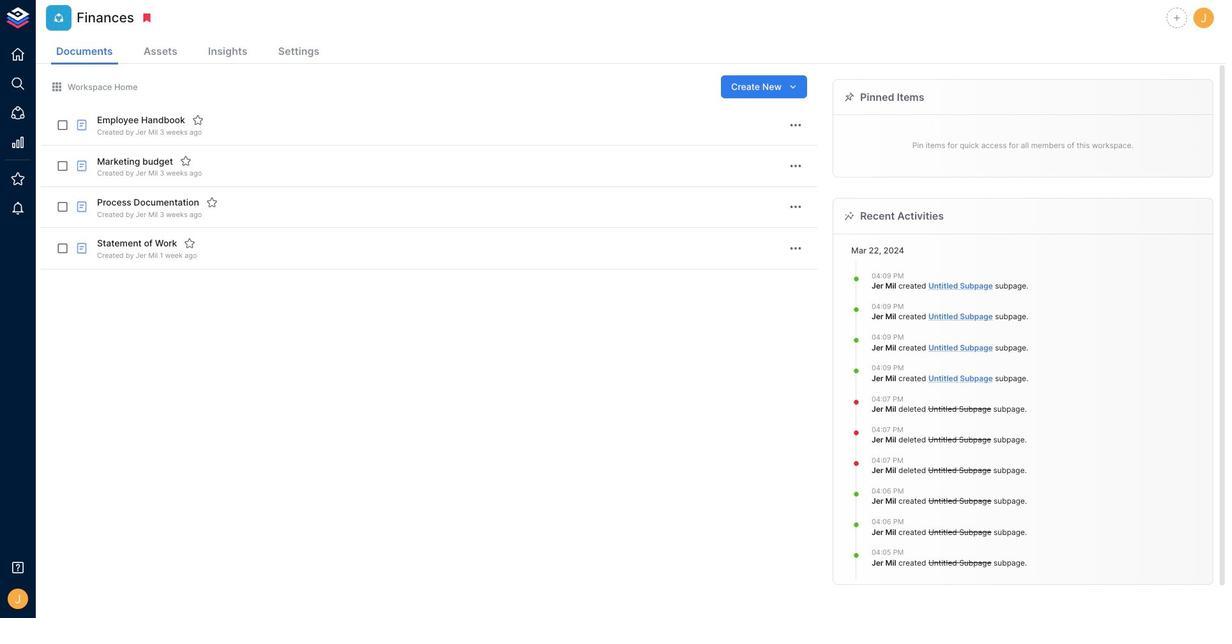 Task type: describe. For each thing, give the bounding box(es) containing it.
1 vertical spatial favorite image
[[180, 156, 192, 167]]

remove bookmark image
[[141, 12, 153, 24]]

favorite image
[[206, 197, 218, 208]]



Task type: vqa. For each thing, say whether or not it's contained in the screenshot.
"Remove Bookmark" icon
yes



Task type: locate. For each thing, give the bounding box(es) containing it.
2 vertical spatial favorite image
[[184, 238, 196, 249]]

0 vertical spatial favorite image
[[192, 114, 204, 126]]

favorite image
[[192, 114, 204, 126], [180, 156, 192, 167], [184, 238, 196, 249]]



